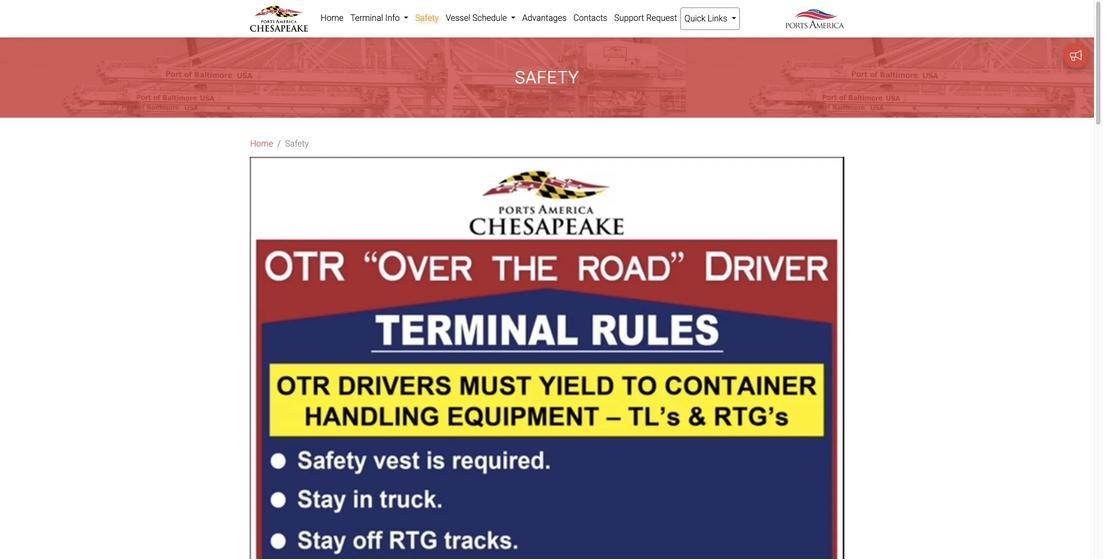 Task type: describe. For each thing, give the bounding box(es) containing it.
quick links
[[684, 13, 729, 24]]

safety link
[[412, 8, 442, 29]]

quick links link
[[681, 8, 740, 30]]

support
[[614, 13, 644, 23]]

0 vertical spatial safety
[[415, 13, 439, 23]]

contacts
[[573, 13, 607, 23]]

terminal info link
[[347, 8, 412, 29]]

support request link
[[611, 8, 681, 29]]

vessel
[[446, 13, 470, 23]]

advantages link
[[519, 8, 570, 29]]

terminal
[[350, 13, 383, 23]]

1 vertical spatial home link
[[250, 138, 273, 151]]

2 vertical spatial safety
[[285, 139, 309, 149]]

home for the bottom home link
[[250, 139, 273, 149]]

2 horizontal spatial safety
[[515, 68, 579, 88]]

links
[[708, 13, 727, 24]]

home for home link to the right
[[321, 13, 343, 23]]

request
[[646, 13, 677, 23]]

support request
[[614, 13, 677, 23]]



Task type: vqa. For each thing, say whether or not it's contained in the screenshot.
2nd sort image
no



Task type: locate. For each thing, give the bounding box(es) containing it.
vessel schedule link
[[442, 8, 519, 29]]

0 vertical spatial home
[[321, 13, 343, 23]]

1 horizontal spatial home
[[321, 13, 343, 23]]

vessel schedule
[[446, 13, 509, 23]]

0 vertical spatial home link
[[317, 8, 347, 29]]

safety
[[415, 13, 439, 23], [515, 68, 579, 88], [285, 139, 309, 149]]

info
[[385, 13, 400, 23]]

terminal info
[[350, 13, 402, 23]]

1 vertical spatial safety
[[515, 68, 579, 88]]

home link
[[317, 8, 347, 29], [250, 138, 273, 151]]

schedule
[[472, 13, 507, 23]]

0 horizontal spatial home link
[[250, 138, 273, 151]]

advantages
[[522, 13, 567, 23]]

1 horizontal spatial safety
[[415, 13, 439, 23]]

0 horizontal spatial safety
[[285, 139, 309, 149]]

home
[[321, 13, 343, 23], [250, 139, 273, 149]]

0 horizontal spatial home
[[250, 139, 273, 149]]

quick
[[684, 13, 706, 24]]

contacts link
[[570, 8, 611, 29]]

1 horizontal spatial home link
[[317, 8, 347, 29]]

otr driver terminal rules image
[[250, 157, 844, 560]]

1 vertical spatial home
[[250, 139, 273, 149]]



